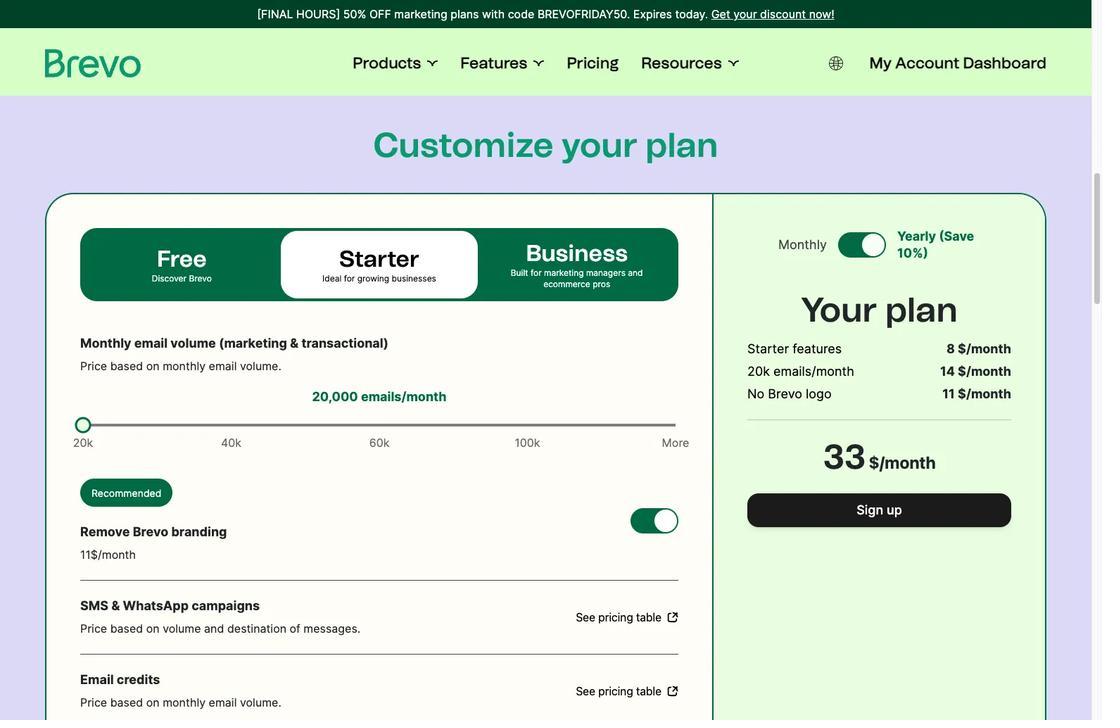 Task type: locate. For each thing, give the bounding box(es) containing it.
all right brevo image
[[141, 31, 158, 50]]

0 vertical spatial table
[[636, 611, 662, 624]]

0 horizontal spatial your
[[562, 125, 638, 165]]

0 vertical spatial volume.
[[240, 359, 281, 373]]

2 volume. from the top
[[240, 696, 281, 710]]

0 vertical spatial see pricing table
[[576, 611, 662, 624]]

$/month down the 14 $/month
[[958, 386, 1012, 401]]

1 vertical spatial see pricing table link
[[576, 683, 679, 700]]

brevo
[[189, 273, 212, 284], [768, 386, 803, 401], [133, 524, 168, 539]]

logo
[[806, 386, 832, 401]]

20k emails/month
[[748, 364, 855, 379]]

volume
[[171, 336, 216, 351], [163, 622, 201, 636]]

and
[[628, 268, 643, 278], [204, 622, 224, 636]]

monthly for monthly email volume (marketing & transactional)
[[80, 336, 131, 351]]

pricing
[[567, 54, 619, 73]]

11 $/month
[[943, 386, 1012, 401]]

brevofriday50.
[[538, 7, 630, 21]]

1 horizontal spatial all
[[373, 31, 390, 50]]

11$/month
[[80, 548, 136, 562]]

brevo down 20k emails/month
[[768, 386, 803, 401]]

1 vertical spatial price
[[80, 622, 107, 636]]

brevo inside free discover brevo
[[189, 273, 212, 284]]

3 price from the top
[[80, 696, 107, 710]]

2 vertical spatial on
[[146, 696, 160, 710]]

my
[[870, 54, 892, 73]]

on for whatsapp
[[146, 622, 160, 636]]

& right sms
[[111, 598, 120, 613]]

email
[[80, 672, 114, 687]]

0 horizontal spatial brevo
[[133, 524, 168, 539]]

2 horizontal spatial all
[[606, 31, 622, 50]]

1 vertical spatial pricing
[[598, 685, 633, 698]]

(marketing
[[219, 336, 287, 351]]

starter up 20k emails/month
[[748, 341, 789, 356]]

for right ideal at the left top
[[344, 273, 355, 284]]

0 vertical spatial volume
[[171, 336, 216, 351]]

price down email
[[80, 696, 107, 710]]

&
[[290, 336, 299, 351], [111, 598, 120, 613]]

1 vertical spatial marketing
[[544, 268, 584, 278]]

1 pricing from the top
[[598, 611, 633, 624]]

1 vertical spatial monthly
[[80, 336, 131, 351]]

2 vertical spatial email
[[209, 696, 237, 710]]

based for &
[[110, 622, 143, 636]]

1 horizontal spatial your
[[734, 7, 757, 21]]

no
[[748, 386, 765, 401]]

email for credits
[[209, 696, 237, 710]]

2 horizontal spatial brevo
[[768, 386, 803, 401]]

all up the pricing
[[606, 31, 622, 50]]

price based on monthly email volume. down credits
[[80, 696, 281, 710]]

2 vertical spatial price
[[80, 696, 107, 710]]

and more link
[[805, 31, 984, 51]]

all up products
[[373, 31, 390, 50]]

marketing
[[394, 7, 447, 21], [544, 268, 584, 278]]

more
[[839, 31, 878, 50], [662, 436, 689, 450]]

1 vertical spatial price based on monthly email volume.
[[80, 696, 281, 710]]

for right built
[[531, 268, 542, 278]]

2 see pricing table link from the top
[[576, 683, 679, 700]]

resources
[[641, 54, 722, 73]]

2 price based on monthly email volume. from the top
[[80, 696, 281, 710]]

20k up the no
[[748, 364, 770, 379]]

1 price from the top
[[80, 359, 107, 373]]

[final hours] 50% off marketing plans with code brevofriday50. expires today. get your discount now!
[[257, 7, 835, 21]]

starter for ideal
[[339, 246, 420, 272]]

1 see pricing table from the top
[[576, 611, 662, 624]]

20k down pricing slider desktop slider
[[73, 436, 93, 450]]

2 horizontal spatial see all features link
[[573, 31, 751, 51]]

with
[[482, 7, 505, 21]]

your
[[734, 7, 757, 21], [562, 125, 638, 165]]

price based on monthly email volume. for email
[[80, 359, 281, 373]]

marketing inside business built for marketing managers and ecommerce pros
[[544, 268, 584, 278]]

2 based from the top
[[110, 622, 143, 636]]

1 horizontal spatial and
[[628, 268, 643, 278]]

table
[[636, 611, 662, 624], [636, 685, 662, 698]]

brevo down free
[[189, 273, 212, 284]]

1 vertical spatial on
[[146, 622, 160, 636]]

2 monthly from the top
[[163, 696, 206, 710]]

None checkbox
[[838, 232, 886, 258], [631, 508, 679, 534], [838, 232, 886, 258], [631, 508, 679, 534]]

pricing link
[[567, 54, 619, 73]]

on for volume
[[146, 359, 160, 373]]

1 on from the top
[[146, 359, 160, 373]]

for
[[531, 268, 542, 278], [344, 273, 355, 284]]

3 based from the top
[[110, 696, 143, 710]]

2 on from the top
[[146, 622, 160, 636]]

3 see all features from the left
[[573, 31, 689, 50]]

1 vertical spatial monthly
[[163, 696, 206, 710]]

pricing for sms & whatsapp campaigns
[[598, 611, 633, 624]]

1 horizontal spatial plan
[[886, 289, 958, 330]]

starter ideal for growing businesses
[[322, 246, 436, 284]]

0 vertical spatial on
[[146, 359, 160, 373]]

see pricing table link for email credits
[[576, 683, 679, 700]]

1 horizontal spatial brevo
[[189, 273, 212, 284]]

email
[[134, 336, 168, 351], [209, 359, 237, 373], [209, 696, 237, 710]]

customize
[[373, 125, 554, 165]]

volume down sms & whatsapp campaigns
[[163, 622, 201, 636]]

features link
[[461, 54, 544, 73]]

1 vertical spatial emails/month
[[361, 389, 447, 404]]

no brevo logo
[[748, 386, 832, 401]]

and
[[805, 31, 836, 50]]

0 vertical spatial monthly
[[779, 237, 827, 252]]

expires
[[633, 7, 672, 21]]

1 vertical spatial more
[[662, 436, 689, 450]]

0 horizontal spatial more
[[662, 436, 689, 450]]

0 vertical spatial more
[[839, 31, 878, 50]]

your plan
[[801, 289, 958, 330]]

price based on volume and destination of messages.
[[80, 622, 361, 636]]

price based on monthly email volume.
[[80, 359, 281, 373], [80, 696, 281, 710]]

0 vertical spatial plan
[[646, 125, 718, 165]]

2 vertical spatial based
[[110, 696, 143, 710]]

volume left (marketing
[[171, 336, 216, 351]]

starter up growing
[[339, 246, 420, 272]]

for inside business built for marketing managers and ecommerce pros
[[531, 268, 542, 278]]

0 vertical spatial starter
[[339, 246, 420, 272]]

1 horizontal spatial marketing
[[544, 268, 584, 278]]

business built for marketing managers and ecommerce pros
[[511, 240, 643, 289]]

1 vertical spatial see pricing table
[[576, 685, 662, 698]]

emails/month for starter features
[[774, 364, 855, 379]]

0 horizontal spatial &
[[111, 598, 120, 613]]

code
[[508, 7, 535, 21]]

0 vertical spatial your
[[734, 7, 757, 21]]

1 vertical spatial &
[[111, 598, 120, 613]]

0 vertical spatial marketing
[[394, 7, 447, 21]]

see all features link
[[108, 31, 287, 51], [341, 31, 519, 51], [573, 31, 751, 51]]

price down sms
[[80, 622, 107, 636]]

2 table from the top
[[636, 685, 662, 698]]

hours]
[[296, 7, 340, 21]]

0 vertical spatial pricing
[[598, 611, 633, 624]]

33
[[823, 436, 866, 477]]

on
[[146, 359, 160, 373], [146, 622, 160, 636], [146, 696, 160, 710]]

1 vertical spatial brevo
[[768, 386, 803, 401]]

0 vertical spatial 20k
[[748, 364, 770, 379]]

20k for 20k emails/month
[[748, 364, 770, 379]]

2 horizontal spatial see all features
[[573, 31, 689, 50]]

plan
[[646, 125, 718, 165], [886, 289, 958, 330]]

$/month for 11
[[958, 386, 1012, 401]]

0 horizontal spatial plan
[[646, 125, 718, 165]]

1 vertical spatial table
[[636, 685, 662, 698]]

based for credits
[[110, 696, 143, 710]]

2 price from the top
[[80, 622, 107, 636]]

2 see all features link from the left
[[341, 31, 519, 51]]

1 see pricing table link from the top
[[576, 609, 679, 626]]

0 horizontal spatial monthly
[[80, 336, 131, 351]]

1 price based on monthly email volume. from the top
[[80, 359, 281, 373]]

emails/month up 60k
[[361, 389, 447, 404]]

marketing right off
[[394, 7, 447, 21]]

2 pricing from the top
[[598, 685, 633, 698]]

brevo for remove brevo branding
[[133, 524, 168, 539]]

brevo right remove
[[133, 524, 168, 539]]

emails/month
[[774, 364, 855, 379], [361, 389, 447, 404]]

volume.
[[240, 359, 281, 373], [240, 696, 281, 710]]

2 all from the left
[[373, 31, 390, 50]]

1 horizontal spatial see all features link
[[341, 31, 519, 51]]

price based on monthly email volume. down "monthly email volume (marketing & transactional)"
[[80, 359, 281, 373]]

$/month down 8 $/month at top
[[958, 364, 1012, 379]]

see all features for 3rd see all features link from the left
[[573, 31, 689, 50]]

see pricing table
[[576, 611, 662, 624], [576, 685, 662, 698]]

8 $/month
[[947, 341, 1012, 356]]

40k
[[221, 436, 241, 450]]

& right (marketing
[[290, 336, 299, 351]]

0 horizontal spatial starter
[[339, 246, 420, 272]]

and more
[[805, 31, 878, 50]]

$/month up the "up"
[[869, 453, 936, 472]]

0 horizontal spatial marketing
[[394, 7, 447, 21]]

see pricing table for sms & whatsapp campaigns
[[576, 611, 662, 624]]

0 vertical spatial price
[[80, 359, 107, 373]]

2 see pricing table from the top
[[576, 685, 662, 698]]

0 horizontal spatial see all features
[[108, 31, 225, 50]]

20k
[[748, 364, 770, 379], [73, 436, 93, 450]]

0 vertical spatial see pricing table link
[[576, 609, 679, 626]]

1 vertical spatial email
[[209, 359, 237, 373]]

see
[[108, 31, 138, 50], [341, 31, 370, 50], [573, 31, 602, 50], [576, 611, 596, 624], [576, 685, 596, 698]]

1 horizontal spatial 20k
[[748, 364, 770, 379]]

0 vertical spatial price based on monthly email volume.
[[80, 359, 281, 373]]

0 horizontal spatial emails/month
[[361, 389, 447, 404]]

monthly for email
[[163, 359, 206, 373]]

1 monthly from the top
[[163, 359, 206, 373]]

60k
[[369, 436, 390, 450]]

0 vertical spatial based
[[110, 359, 143, 373]]

customize your plan
[[373, 125, 718, 165]]

sign up button
[[748, 493, 1012, 527]]

built
[[511, 268, 528, 278]]

33 $/month
[[823, 436, 936, 477]]

volume. for email
[[240, 359, 281, 373]]

0 horizontal spatial and
[[204, 622, 224, 636]]

pricing
[[598, 611, 633, 624], [598, 685, 633, 698]]

starter inside starter ideal for growing businesses
[[339, 246, 420, 272]]

1 all from the left
[[141, 31, 158, 50]]

1 table from the top
[[636, 611, 662, 624]]

0 horizontal spatial all
[[141, 31, 158, 50]]

features
[[162, 31, 225, 50], [394, 31, 457, 50], [626, 31, 689, 50], [793, 341, 842, 356]]

and down campaigns
[[204, 622, 224, 636]]

monthly
[[163, 359, 206, 373], [163, 696, 206, 710]]

price up pricing slider desktop slider
[[80, 359, 107, 373]]

1 vertical spatial volume.
[[240, 696, 281, 710]]

2 see all features from the left
[[341, 31, 457, 50]]

1 vertical spatial starter
[[748, 341, 789, 356]]

1 vertical spatial 20k
[[73, 436, 93, 450]]

1 vertical spatial based
[[110, 622, 143, 636]]

price
[[80, 359, 107, 373], [80, 622, 107, 636], [80, 696, 107, 710]]

1 horizontal spatial starter
[[748, 341, 789, 356]]

0 vertical spatial brevo
[[189, 273, 212, 284]]

1 vertical spatial your
[[562, 125, 638, 165]]

1 horizontal spatial for
[[531, 268, 542, 278]]

emails/month up the logo
[[774, 364, 855, 379]]

and right managers
[[628, 268, 643, 278]]

0 horizontal spatial see all features link
[[108, 31, 287, 51]]

1 see all features from the left
[[108, 31, 225, 50]]

starter
[[339, 246, 420, 272], [748, 341, 789, 356]]

$/month up the 14 $/month
[[958, 341, 1012, 356]]

0 horizontal spatial for
[[344, 273, 355, 284]]

14 $/month
[[940, 364, 1012, 379]]

1 volume. from the top
[[240, 359, 281, 373]]

1 horizontal spatial &
[[290, 336, 299, 351]]

1 horizontal spatial monthly
[[779, 237, 827, 252]]

see all features
[[108, 31, 225, 50], [341, 31, 457, 50], [573, 31, 689, 50]]

1 horizontal spatial emails/month
[[774, 364, 855, 379]]

2 vertical spatial brevo
[[133, 524, 168, 539]]

0 vertical spatial emails/month
[[774, 364, 855, 379]]

monthly for credits
[[163, 696, 206, 710]]

0 horizontal spatial 20k
[[73, 436, 93, 450]]

1 based from the top
[[110, 359, 143, 373]]

monthly
[[779, 237, 827, 252], [80, 336, 131, 351]]

for inside starter ideal for growing businesses
[[344, 273, 355, 284]]

$/month inside 33 $/month
[[869, 453, 936, 472]]

0 vertical spatial and
[[628, 268, 643, 278]]

1 horizontal spatial see all features
[[341, 31, 457, 50]]

volume. for credits
[[240, 696, 281, 710]]

marketing up ecommerce
[[544, 268, 584, 278]]

3 all from the left
[[606, 31, 622, 50]]

price for email
[[80, 696, 107, 710]]

get your discount now! link
[[711, 6, 835, 23]]

remove
[[80, 524, 130, 539]]

account
[[896, 54, 960, 73]]

0 vertical spatial monthly
[[163, 359, 206, 373]]

see pricing table link
[[576, 609, 679, 626], [576, 683, 679, 700]]



Task type: vqa. For each thing, say whether or not it's contained in the screenshot.
[FINAL
yes



Task type: describe. For each thing, give the bounding box(es) containing it.
features
[[461, 54, 528, 73]]

1 horizontal spatial more
[[839, 31, 878, 50]]

pricing for email credits
[[598, 685, 633, 698]]

$/month for 33
[[869, 453, 936, 472]]

price based on monthly email volume. for credits
[[80, 696, 281, 710]]

off
[[370, 7, 391, 21]]

plans
[[451, 7, 479, 21]]

and inside business built for marketing managers and ecommerce pros
[[628, 268, 643, 278]]

table for email credits
[[636, 685, 662, 698]]

managers
[[586, 268, 626, 278]]

get
[[711, 7, 731, 21]]

1 vertical spatial and
[[204, 622, 224, 636]]

ideal
[[322, 273, 342, 284]]

monthly email volume (marketing & transactional)
[[80, 336, 389, 351]]

products link
[[353, 54, 438, 73]]

ecommerce
[[544, 279, 590, 289]]

campaigns
[[192, 598, 260, 613]]

for for business
[[531, 268, 542, 278]]

$/month for 8
[[958, 341, 1012, 356]]

11
[[943, 386, 955, 401]]

emails/month for monthly email volume (marketing & transactional)
[[361, 389, 447, 404]]

0 vertical spatial &
[[290, 336, 299, 351]]

button image
[[829, 56, 843, 70]]

starter features
[[748, 341, 842, 356]]

your
[[801, 289, 878, 330]]

resources link
[[641, 54, 739, 73]]

whatsapp
[[123, 598, 189, 613]]

1 vertical spatial volume
[[163, 622, 201, 636]]

$/month for 14
[[958, 364, 1012, 379]]

pros
[[593, 279, 610, 289]]

price for sms
[[80, 622, 107, 636]]

price for monthly
[[80, 359, 107, 373]]

discount
[[760, 7, 806, 21]]

starter for features
[[748, 341, 789, 356]]

transactional)
[[302, 336, 389, 351]]

20,000 emails/month
[[312, 389, 447, 404]]

monthly for monthly
[[779, 237, 827, 252]]

see all features for 2nd see all features link from right
[[341, 31, 457, 50]]

0 vertical spatial email
[[134, 336, 168, 351]]

pricing slider desktop slider
[[75, 417, 91, 433]]

20,000
[[312, 389, 358, 404]]

email credits
[[80, 672, 160, 687]]

based for email
[[110, 359, 143, 373]]

products
[[353, 54, 421, 73]]

table for sms & whatsapp campaigns
[[636, 611, 662, 624]]

14
[[940, 364, 955, 379]]

destination
[[227, 622, 287, 636]]

email for email
[[209, 359, 237, 373]]

sign
[[857, 503, 884, 517]]

dashboard
[[963, 54, 1047, 73]]

free discover brevo
[[152, 246, 212, 284]]

all for third see all features link from the right
[[141, 31, 158, 50]]

1 vertical spatial plan
[[886, 289, 958, 330]]

all for 2nd see all features link from right
[[373, 31, 390, 50]]

10%)
[[898, 246, 929, 260]]

today.
[[675, 7, 708, 21]]

now!
[[809, 7, 835, 21]]

(save
[[939, 229, 975, 244]]

my account dashboard
[[870, 54, 1047, 73]]

1 see all features link from the left
[[108, 31, 287, 51]]

remove brevo branding
[[80, 524, 227, 539]]

sms & whatsapp campaigns
[[80, 598, 260, 613]]

see pricing table link for sms & whatsapp campaigns
[[576, 609, 679, 626]]

branding
[[171, 524, 227, 539]]

recommended
[[92, 487, 162, 499]]

brevo for no brevo logo
[[768, 386, 803, 401]]

50%
[[343, 7, 366, 21]]

all for 3rd see all features link from the left
[[606, 31, 622, 50]]

3 see all features link from the left
[[573, 31, 751, 51]]

messages.
[[304, 622, 361, 636]]

for for starter
[[344, 273, 355, 284]]

growing
[[357, 273, 389, 284]]

discover
[[152, 273, 187, 284]]

8
[[947, 341, 955, 356]]

sms
[[80, 598, 108, 613]]

free
[[157, 246, 207, 272]]

brevo image
[[45, 49, 141, 77]]

credits
[[117, 672, 160, 687]]

of
[[290, 622, 301, 636]]

20k for 20k
[[73, 436, 93, 450]]

3 on from the top
[[146, 696, 160, 710]]

sign up
[[857, 503, 902, 517]]

yearly
[[898, 229, 936, 244]]

businesses
[[392, 273, 436, 284]]

see all features for third see all features link from the right
[[108, 31, 225, 50]]

100k
[[515, 436, 540, 450]]

see pricing table for email credits
[[576, 685, 662, 698]]

business
[[526, 240, 628, 267]]

yearly (save 10%)
[[898, 229, 975, 260]]

my account dashboard link
[[870, 54, 1047, 73]]

[final
[[257, 7, 293, 21]]

up
[[887, 503, 902, 517]]



